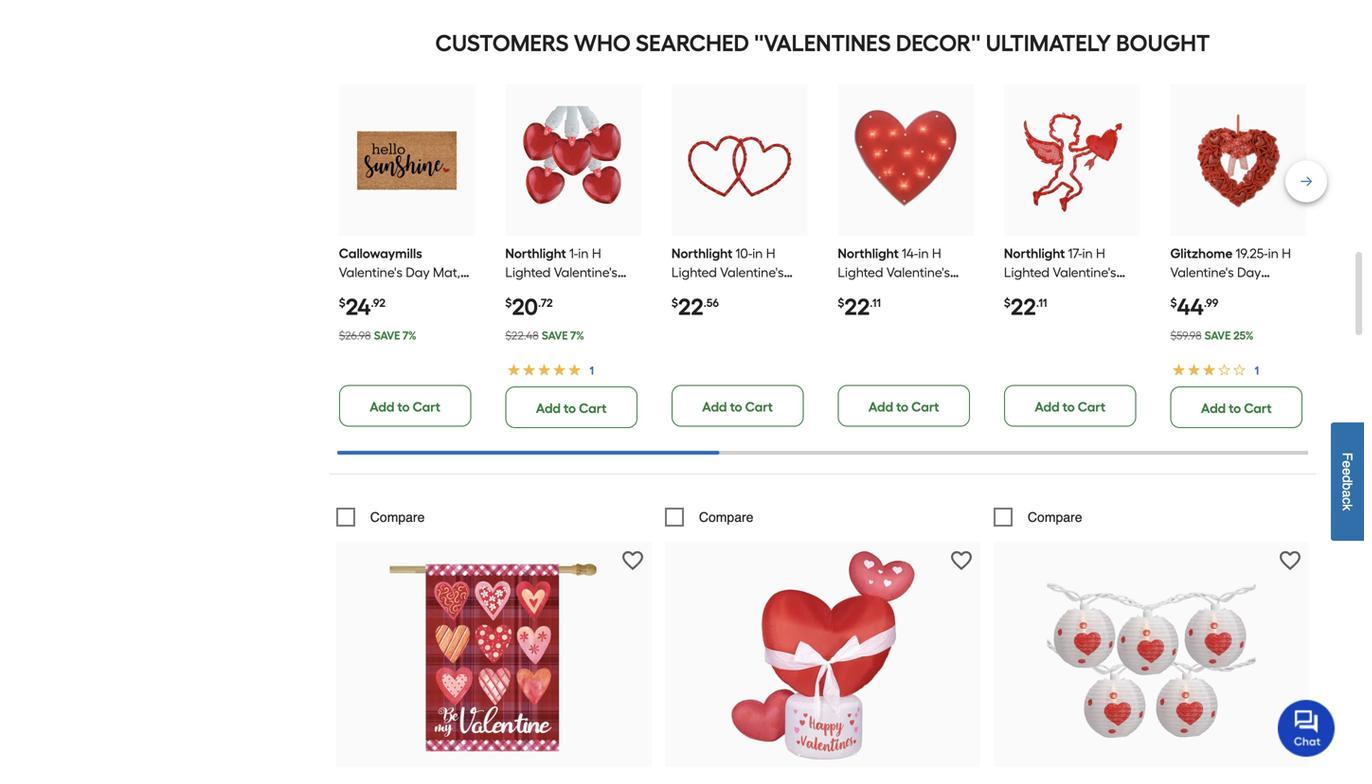 Task type: describe. For each thing, give the bounding box(es) containing it.
$59.98 save 25%
[[1171, 329, 1254, 342]]

f e e d b a c k
[[1340, 453, 1356, 511]]

northlight 34854980 3-in h lighted valentine's day hanging decoration image
[[1048, 551, 1256, 760]]

$ 22 .56
[[672, 293, 719, 321]]

k
[[1340, 504, 1356, 511]]

44
[[1177, 293, 1204, 321]]

$ 22 .11 for 17-in h lighted valentine's day window cling
[[1004, 293, 1048, 321]]

northlight for 10-in h lighted valentine's day window cling
[[672, 245, 733, 261]]

add for 19.25-in h valentine's day hanging decoration
[[1201, 400, 1226, 416]]

add for 1-in h lighted valentine's day light
[[536, 400, 561, 416]]

1 e from the top
[[1340, 461, 1356, 468]]

use
[[451, 321, 474, 337]]

window for 14-
[[865, 283, 915, 299]]

''valentines
[[755, 29, 891, 57]]

northlight for 1-in h lighted valentine's day light
[[505, 245, 566, 261]]

add for 14-in h lighted valentine's day window cling
[[869, 399, 894, 415]]

f e e d b a c k button
[[1331, 422, 1365, 541]]

lighted for 17-in h lighted valentine's day window cling
[[1004, 264, 1050, 280]]

17-
[[1068, 245, 1083, 261]]

.11 for 14-in h lighted valentine's day window cling
[[870, 296, 881, 310]]

to for valentine's day mat, heart design, multiple colors/finishes, indoor or outdoor use
[[398, 399, 410, 415]]

glitzhome 19.25-in h valentine's day hanging decoration image
[[1184, 106, 1293, 215]]

light
[[533, 283, 563, 299]]

lighted for 10-in h lighted valentine's day window cling
[[672, 264, 717, 280]]

f
[[1340, 453, 1356, 461]]

callowaymills
[[339, 245, 422, 261]]

cart for 14-in h lighted valentine's day window cling
[[912, 399, 940, 415]]

compare for 5001873527 element on the bottom of page
[[699, 510, 754, 525]]

19.25-in h valentine's day hanging decoration
[[1171, 245, 1293, 299]]

callowaymills valentine's day mat, heart design, multiple colors/finishes, indoor or outdoor use
[[339, 245, 474, 337]]

19.25-
[[1236, 245, 1268, 261]]

to for 1-in h lighted valentine's day light
[[564, 400, 576, 416]]

1 22 list item from the left
[[672, 85, 808, 427]]

multiple
[[424, 283, 472, 299]]

window for 10-
[[699, 283, 749, 299]]

day for 17-in h lighted valentine's day window cling
[[1004, 283, 1028, 299]]

to for 10-in h lighted valentine's day window cling
[[730, 399, 743, 415]]

lighted for 1-in h lighted valentine's day light
[[505, 264, 551, 280]]

add to cart for 19.25-in h valentine's day hanging decoration
[[1201, 400, 1272, 416]]

ultimately
[[986, 29, 1112, 57]]

to for 17-in h lighted valentine's day window cling
[[1063, 399, 1075, 415]]

4 $ from the left
[[838, 296, 845, 310]]

add to cart link for 17-in h lighted valentine's day window cling
[[1004, 385, 1137, 427]]

add to cart for 10-in h lighted valentine's day window cling
[[702, 399, 773, 415]]

searched
[[636, 29, 750, 57]]

$ inside the $ 20 .72
[[505, 296, 512, 310]]

.11 for 17-in h lighted valentine's day window cling
[[1036, 296, 1048, 310]]

add to cart for 14-in h lighted valentine's day window cling
[[869, 399, 940, 415]]

customers who searched ''valentines decor'' ultimately bought
[[435, 29, 1210, 57]]

in for 19.25-
[[1268, 245, 1279, 261]]

day for 1-in h lighted valentine's day light
[[505, 283, 529, 299]]

h for 1-in h lighted valentine's day light
[[592, 245, 601, 261]]

glitzhome
[[1171, 245, 1233, 261]]

add for valentine's day mat, heart design, multiple colors/finishes, indoor or outdoor use
[[370, 399, 395, 415]]

bought
[[1117, 29, 1210, 57]]

$26.98 save 7%
[[339, 329, 417, 342]]

$ inside $ 22 .56
[[672, 296, 678, 310]]

h for 14-in h lighted valentine's day window cling
[[932, 245, 942, 261]]

save for 20
[[542, 329, 568, 342]]

.72
[[538, 296, 553, 310]]

5014219013 element
[[994, 508, 1083, 527]]

customers who searched ''valentines decor'' ultimately bought heading
[[337, 24, 1309, 62]]

mat,
[[433, 264, 461, 280]]

14-in h lighted valentine's day window cling
[[838, 245, 950, 299]]

in for 14-
[[919, 245, 929, 261]]

in for 10-
[[753, 245, 763, 261]]

chat invite button image
[[1278, 699, 1336, 757]]

indoor
[[339, 321, 378, 337]]

1-in h lighted valentine's day light
[[505, 245, 618, 299]]

22 for 10-in h lighted valentine's day window cling
[[678, 293, 704, 321]]

$ 44 .99
[[1171, 293, 1219, 321]]

design,
[[377, 283, 421, 299]]

valentine's for 10-in h lighted valentine's day window cling
[[720, 264, 784, 280]]

save for 44
[[1205, 329, 1231, 342]]

cart for 17-in h lighted valentine's day window cling
[[1078, 399, 1106, 415]]

20
[[512, 293, 538, 321]]



Task type: locate. For each thing, give the bounding box(es) containing it.
northlight for 17-in h lighted valentine's day window cling
[[1004, 245, 1065, 261]]

day inside 14-in h lighted valentine's day window cling
[[838, 283, 862, 299]]

2 lighted from the left
[[672, 264, 717, 280]]

.99
[[1204, 296, 1219, 310]]

1 cling from the left
[[752, 283, 784, 299]]

2 horizontal spatial window
[[1032, 283, 1082, 299]]

1 compare from the left
[[370, 510, 425, 525]]

h for 17-in h lighted valentine's day window cling
[[1096, 245, 1106, 261]]

2 cling from the left
[[918, 283, 950, 299]]

valentine's for 17-in h lighted valentine's day window cling
[[1053, 264, 1117, 280]]

lighted for 14-in h lighted valentine's day window cling
[[838, 264, 884, 280]]

1 valentine's from the left
[[339, 264, 403, 280]]

7% for 20
[[571, 329, 584, 342]]

in inside 10-in h lighted valentine's day window cling
[[753, 245, 763, 261]]

4 in from the left
[[1083, 245, 1093, 261]]

1 horizontal spatial $ 22 .11
[[1004, 293, 1048, 321]]

lighted inside 14-in h lighted valentine's day window cling
[[838, 264, 884, 280]]

22 for 14-in h lighted valentine's day window cling
[[845, 293, 870, 321]]

hanging
[[1171, 283, 1223, 299]]

1 heart outline image from the left
[[951, 550, 972, 571]]

cart inside 24 list item
[[413, 399, 441, 415]]

1 horizontal spatial save
[[542, 329, 568, 342]]

to
[[398, 399, 410, 415], [730, 399, 743, 415], [897, 399, 909, 415], [1063, 399, 1075, 415], [564, 400, 576, 416], [1229, 400, 1242, 416]]

44 list item
[[1171, 85, 1307, 428]]

22
[[678, 293, 704, 321], [845, 293, 870, 321], [1011, 293, 1036, 321]]

2 .11 from the left
[[1036, 296, 1048, 310]]

in inside the 17-in h lighted valentine's day window cling
[[1083, 245, 1093, 261]]

6 valentine's from the left
[[1171, 264, 1234, 280]]

1 in from the left
[[578, 245, 589, 261]]

callowaymills valentine's day mat, heart design, multiple colors/finishes, indoor or outdoor use image
[[353, 106, 461, 215]]

3 save from the left
[[1205, 329, 1231, 342]]

$ inside $ 44 .99
[[1171, 296, 1177, 310]]

h inside 10-in h lighted valentine's day window cling
[[766, 245, 776, 261]]

cling
[[752, 283, 784, 299], [918, 283, 950, 299], [1085, 283, 1116, 299]]

h inside 19.25-in h valentine's day hanging decoration
[[1282, 245, 1292, 261]]

lighted inside 1-in h lighted valentine's day light
[[505, 264, 551, 280]]

save right $22.48
[[542, 329, 568, 342]]

northlight left '10-'
[[672, 245, 733, 261]]

lighted inside 10-in h lighted valentine's day window cling
[[672, 264, 717, 280]]

0 horizontal spatial heart outline image
[[951, 550, 972, 571]]

cart for 10-in h lighted valentine's day window cling
[[745, 399, 773, 415]]

1 horizontal spatial compare
[[699, 510, 754, 525]]

2 horizontal spatial 22 list item
[[1004, 85, 1140, 427]]

6 $ from the left
[[1171, 296, 1177, 310]]

save down colors/finishes,
[[374, 329, 400, 342]]

add to cart link for 19.25-in h valentine's day hanging decoration
[[1171, 387, 1303, 428]]

2 7% from the left
[[571, 329, 584, 342]]

22 for 17-in h lighted valentine's day window cling
[[1011, 293, 1036, 321]]

1 horizontal spatial 22 list item
[[838, 85, 974, 427]]

0 horizontal spatial compare
[[370, 510, 425, 525]]

1 $ 22 .11 from the left
[[838, 293, 881, 321]]

valentine's down glitzhome
[[1171, 264, 1234, 280]]

a
[[1340, 490, 1356, 498]]

valentine's inside 14-in h lighted valentine's day window cling
[[887, 264, 950, 280]]

compare inside the "5014218985" element
[[370, 510, 425, 525]]

2 northlight from the left
[[672, 245, 733, 261]]

add inside 24 list item
[[370, 399, 395, 415]]

customers
[[435, 29, 569, 57]]

h right the 19.25-
[[1282, 245, 1292, 261]]

1-
[[569, 245, 578, 261]]

cling for 14-in h lighted valentine's day window cling
[[918, 283, 950, 299]]

in
[[578, 245, 589, 261], [753, 245, 763, 261], [919, 245, 929, 261], [1083, 245, 1093, 261], [1268, 245, 1279, 261]]

25%
[[1234, 329, 1254, 342]]

1 window from the left
[[699, 283, 749, 299]]

valentine's down 14-
[[887, 264, 950, 280]]

window down the 17- at top
[[1032, 283, 1082, 299]]

7% right $22.48
[[571, 329, 584, 342]]

2 horizontal spatial 22
[[1011, 293, 1036, 321]]

1 $ from the left
[[339, 296, 346, 310]]

7% right or
[[403, 329, 417, 342]]

h for 10-in h lighted valentine's day window cling
[[766, 245, 776, 261]]

day inside 19.25-in h valentine's day hanging decoration
[[1238, 264, 1262, 280]]

add to cart link inside 24 list item
[[339, 385, 471, 427]]

$
[[339, 296, 346, 310], [505, 296, 512, 310], [672, 296, 678, 310], [838, 296, 845, 310], [1004, 296, 1011, 310], [1171, 296, 1177, 310]]

add to cart inside the 20 list item
[[536, 400, 607, 416]]

2 in from the left
[[753, 245, 763, 261]]

5 in from the left
[[1268, 245, 1279, 261]]

cling left 44 at the top
[[1085, 283, 1116, 299]]

to inside 44 list item
[[1229, 400, 1242, 416]]

valentine's down callowaymills at the top of the page
[[339, 264, 403, 280]]

cart for 19.25-in h valentine's day hanging decoration
[[1244, 400, 1272, 416]]

7% inside 24 list item
[[403, 329, 417, 342]]

northlight 14-in h lighted valentine's day window cling image
[[852, 106, 960, 215]]

window inside 10-in h lighted valentine's day window cling
[[699, 283, 749, 299]]

7% inside the 20 list item
[[571, 329, 584, 342]]

cling down '10-'
[[752, 283, 784, 299]]

0 horizontal spatial $ 22 .11
[[838, 293, 881, 321]]

3 window from the left
[[1032, 283, 1082, 299]]

window down '10-'
[[699, 283, 749, 299]]

to for 19.25-in h valentine's day hanging decoration
[[1229, 400, 1242, 416]]

h inside the 17-in h lighted valentine's day window cling
[[1096, 245, 1106, 261]]

window
[[699, 283, 749, 299], [865, 283, 915, 299], [1032, 283, 1082, 299]]

2 horizontal spatial cling
[[1085, 283, 1116, 299]]

3 in from the left
[[919, 245, 929, 261]]

northlight for 14-in h lighted valentine's day window cling
[[838, 245, 899, 261]]

valentine's inside 10-in h lighted valentine's day window cling
[[720, 264, 784, 280]]

compare inside 5014219013 element
[[1028, 510, 1083, 525]]

$59.98
[[1171, 329, 1202, 342]]

heart
[[339, 283, 373, 299]]

3 cling from the left
[[1085, 283, 1116, 299]]

1 northlight from the left
[[505, 245, 566, 261]]

or
[[381, 321, 394, 337]]

2 e from the top
[[1340, 468, 1356, 475]]

valentine's for 1-in h lighted valentine's day light
[[554, 264, 618, 280]]

3 h from the left
[[932, 245, 942, 261]]

cart
[[413, 399, 441, 415], [745, 399, 773, 415], [912, 399, 940, 415], [1078, 399, 1106, 415], [579, 400, 607, 416], [1244, 400, 1272, 416]]

save
[[374, 329, 400, 342], [542, 329, 568, 342], [1205, 329, 1231, 342]]

save inside 44 list item
[[1205, 329, 1231, 342]]

1 horizontal spatial cling
[[918, 283, 950, 299]]

0 horizontal spatial 22 list item
[[672, 85, 808, 427]]

2 save from the left
[[542, 329, 568, 342]]

h right '10-'
[[766, 245, 776, 261]]

add to cart link inside the 20 list item
[[505, 387, 638, 428]]

save for 24
[[374, 329, 400, 342]]

$ inside $ 24 .92
[[339, 296, 346, 310]]

cling inside the 17-in h lighted valentine's day window cling
[[1085, 283, 1116, 299]]

2 horizontal spatial compare
[[1028, 510, 1083, 525]]

in inside 19.25-in h valentine's day hanging decoration
[[1268, 245, 1279, 261]]

valentine's inside 19.25-in h valentine's day hanging decoration
[[1171, 264, 1234, 280]]

5 h from the left
[[1282, 245, 1292, 261]]

in inside 1-in h lighted valentine's day light
[[578, 245, 589, 261]]

1 horizontal spatial 7%
[[571, 329, 584, 342]]

cling for 17-in h lighted valentine's day window cling
[[1085, 283, 1116, 299]]

3 22 list item from the left
[[1004, 85, 1140, 427]]

save inside 24 list item
[[374, 329, 400, 342]]

valentine's for 14-in h lighted valentine's day window cling
[[887, 264, 950, 280]]

e up b
[[1340, 468, 1356, 475]]

h right the 17- at top
[[1096, 245, 1106, 261]]

save left 25%
[[1205, 329, 1231, 342]]

valentine's inside 1-in h lighted valentine's day light
[[554, 264, 618, 280]]

1 h from the left
[[592, 245, 601, 261]]

save inside the 20 list item
[[542, 329, 568, 342]]

24 list item
[[339, 85, 475, 427]]

4 h from the left
[[1096, 245, 1106, 261]]

valentine's inside the 17-in h lighted valentine's day window cling
[[1053, 264, 1117, 280]]

northlight inside the 20 list item
[[505, 245, 566, 261]]

fraser hill farm fredheart081-l 120-in h lighted valentine's day inflatable image
[[719, 551, 927, 760]]

3 $ from the left
[[672, 296, 678, 310]]

compare for 5014219013 element
[[1028, 510, 1083, 525]]

17-in h lighted valentine's day window cling
[[1004, 245, 1117, 299]]

5 valentine's from the left
[[1053, 264, 1117, 280]]

cling for 10-in h lighted valentine's day window cling
[[752, 283, 784, 299]]

20 list item
[[505, 85, 641, 428]]

1 horizontal spatial .11
[[1036, 296, 1048, 310]]

valentine's down the 17- at top
[[1053, 264, 1117, 280]]

h inside 1-in h lighted valentine's day light
[[592, 245, 601, 261]]

.56
[[704, 296, 719, 310]]

add
[[370, 399, 395, 415], [702, 399, 727, 415], [869, 399, 894, 415], [1035, 399, 1060, 415], [536, 400, 561, 416], [1201, 400, 1226, 416]]

compare
[[370, 510, 425, 525], [699, 510, 754, 525], [1028, 510, 1083, 525]]

$ 22 .11
[[838, 293, 881, 321], [1004, 293, 1048, 321]]

compare inside 5001873527 element
[[699, 510, 754, 525]]

0 horizontal spatial 22
[[678, 293, 704, 321]]

d
[[1340, 475, 1356, 483]]

add inside 44 list item
[[1201, 400, 1226, 416]]

valentine's inside callowaymills valentine's day mat, heart design, multiple colors/finishes, indoor or outdoor use
[[339, 264, 403, 280]]

2 $ from the left
[[505, 296, 512, 310]]

add to cart link
[[339, 385, 471, 427], [672, 385, 804, 427], [838, 385, 970, 427], [1004, 385, 1137, 427], [505, 387, 638, 428], [1171, 387, 1303, 428]]

$ 22 .11 for 14-in h lighted valentine's day window cling
[[838, 293, 881, 321]]

valentine's
[[339, 264, 403, 280], [554, 264, 618, 280], [720, 264, 784, 280], [887, 264, 950, 280], [1053, 264, 1117, 280], [1171, 264, 1234, 280]]

northlight left 14-
[[838, 245, 899, 261]]

2 window from the left
[[865, 283, 915, 299]]

heart outline image
[[622, 550, 643, 571]]

window inside 14-in h lighted valentine's day window cling
[[865, 283, 915, 299]]

$22.48 save 7%
[[505, 329, 584, 342]]

colors/finishes,
[[339, 302, 433, 318]]

add to cart for 17-in h lighted valentine's day window cling
[[1035, 399, 1106, 415]]

outdoor
[[397, 321, 448, 337]]

$26.98
[[339, 329, 371, 342]]

1 .11 from the left
[[870, 296, 881, 310]]

0 horizontal spatial save
[[374, 329, 400, 342]]

northlight
[[505, 245, 566, 261], [672, 245, 733, 261], [838, 245, 899, 261], [1004, 245, 1065, 261]]

3 northlight from the left
[[838, 245, 899, 261]]

valentine's down '10-'
[[720, 264, 784, 280]]

window inside the 17-in h lighted valentine's day window cling
[[1032, 283, 1082, 299]]

$22.48
[[505, 329, 539, 342]]

4 valentine's from the left
[[887, 264, 950, 280]]

1 7% from the left
[[403, 329, 417, 342]]

b
[[1340, 483, 1356, 490]]

lighted
[[505, 264, 551, 280], [672, 264, 717, 280], [838, 264, 884, 280], [1004, 264, 1050, 280]]

add for 17-in h lighted valentine's day window cling
[[1035, 399, 1060, 415]]

heart outline image
[[951, 550, 972, 571], [1280, 550, 1301, 571]]

h for 19.25-in h valentine's day hanging decoration
[[1282, 245, 1292, 261]]

24
[[346, 293, 371, 321]]

add inside the 20 list item
[[536, 400, 561, 416]]

0 horizontal spatial 7%
[[403, 329, 417, 342]]

c
[[1340, 498, 1356, 504]]

add to cart for 1-in h lighted valentine's day light
[[536, 400, 607, 416]]

$ 20 .72
[[505, 293, 553, 321]]

2 horizontal spatial save
[[1205, 329, 1231, 342]]

add to cart for valentine's day mat, heart design, multiple colors/finishes, indoor or outdoor use
[[370, 399, 441, 415]]

add to cart link inside 44 list item
[[1171, 387, 1303, 428]]

2 valentine's from the left
[[554, 264, 618, 280]]

cling inside 14-in h lighted valentine's day window cling
[[918, 283, 950, 299]]

1 lighted from the left
[[505, 264, 551, 280]]

0 horizontal spatial .11
[[870, 296, 881, 310]]

$ 24 .92
[[339, 293, 386, 321]]

1 22 from the left
[[678, 293, 704, 321]]

.92
[[371, 296, 386, 310]]

lighted inside the 17-in h lighted valentine's day window cling
[[1004, 264, 1050, 280]]

2 h from the left
[[766, 245, 776, 261]]

in inside 14-in h lighted valentine's day window cling
[[919, 245, 929, 261]]

2 22 from the left
[[845, 293, 870, 321]]

day for 14-in h lighted valentine's day window cling
[[838, 283, 862, 299]]

day inside 1-in h lighted valentine's day light
[[505, 283, 529, 299]]

add to cart inside 44 list item
[[1201, 400, 1272, 416]]

22 list item
[[672, 85, 808, 427], [838, 85, 974, 427], [1004, 85, 1140, 427]]

cling inside 10-in h lighted valentine's day window cling
[[752, 283, 784, 299]]

3 22 from the left
[[1011, 293, 1036, 321]]

northlight 1-in h lighted valentine's day light image
[[519, 106, 628, 215]]

who
[[574, 29, 631, 57]]

2 compare from the left
[[699, 510, 754, 525]]

1 horizontal spatial 22
[[845, 293, 870, 321]]

3 valentine's from the left
[[720, 264, 784, 280]]

add to cart link for 14-in h lighted valentine's day window cling
[[838, 385, 970, 427]]

day inside 10-in h lighted valentine's day window cling
[[672, 283, 696, 299]]

valentine's down 1-
[[554, 264, 618, 280]]

4 lighted from the left
[[1004, 264, 1050, 280]]

window down 14-
[[865, 283, 915, 299]]

2 heart outline image from the left
[[1280, 550, 1301, 571]]

0 horizontal spatial cling
[[752, 283, 784, 299]]

compare for the "5014218985" element
[[370, 510, 425, 525]]

1 save from the left
[[374, 329, 400, 342]]

northlight 10-in h lighted valentine's day window cling image
[[685, 106, 794, 215]]

h inside 14-in h lighted valentine's day window cling
[[932, 245, 942, 261]]

cart inside the 20 list item
[[579, 400, 607, 416]]

decor''
[[896, 29, 981, 57]]

3 compare from the left
[[1028, 510, 1083, 525]]

10-in h lighted valentine's day window cling
[[672, 245, 784, 299]]

2 22 list item from the left
[[838, 85, 974, 427]]

to inside 24 list item
[[398, 399, 410, 415]]

add to cart
[[370, 399, 441, 415], [702, 399, 773, 415], [869, 399, 940, 415], [1035, 399, 1106, 415], [536, 400, 607, 416], [1201, 400, 1272, 416]]

northlight left 1-
[[505, 245, 566, 261]]

7%
[[403, 329, 417, 342], [571, 329, 584, 342]]

to inside the 20 list item
[[564, 400, 576, 416]]

7% for 24
[[403, 329, 417, 342]]

in for 1-
[[578, 245, 589, 261]]

3 lighted from the left
[[838, 264, 884, 280]]

add to cart link for 10-in h lighted valentine's day window cling
[[672, 385, 804, 427]]

h
[[592, 245, 601, 261], [766, 245, 776, 261], [932, 245, 942, 261], [1096, 245, 1106, 261], [1282, 245, 1292, 261]]

northlight left the 17- at top
[[1004, 245, 1065, 261]]

1 horizontal spatial window
[[865, 283, 915, 299]]

day
[[406, 264, 430, 280], [1238, 264, 1262, 280], [505, 283, 529, 299], [672, 283, 696, 299], [838, 283, 862, 299], [1004, 283, 1028, 299]]

h right 1-
[[592, 245, 601, 261]]

cart inside 44 list item
[[1244, 400, 1272, 416]]

add for 10-in h lighted valentine's day window cling
[[702, 399, 727, 415]]

day inside callowaymills valentine's day mat, heart design, multiple colors/finishes, indoor or outdoor use
[[406, 264, 430, 280]]

h right 14-
[[932, 245, 942, 261]]

5014218985 element
[[336, 508, 425, 527]]

.11
[[870, 296, 881, 310], [1036, 296, 1048, 310]]

northlight 35126860 40-in h valentine's day hanging decoration image
[[390, 551, 598, 760]]

5001873527 element
[[665, 508, 754, 527]]

in for 17-
[[1083, 245, 1093, 261]]

cling down 14-
[[918, 283, 950, 299]]

add to cart inside 24 list item
[[370, 399, 441, 415]]

e up d
[[1340, 461, 1356, 468]]

cart for 1-in h lighted valentine's day light
[[579, 400, 607, 416]]

day for 10-in h lighted valentine's day window cling
[[672, 283, 696, 299]]

5 $ from the left
[[1004, 296, 1011, 310]]

to for 14-in h lighted valentine's day window cling
[[897, 399, 909, 415]]

window for 17-
[[1032, 283, 1082, 299]]

northlight 17-in h lighted valentine's day window cling image
[[1018, 106, 1127, 215]]

add to cart link for 1-in h lighted valentine's day light
[[505, 387, 638, 428]]

decoration
[[1226, 283, 1293, 299]]

10-
[[736, 245, 753, 261]]

14-
[[902, 245, 919, 261]]

0 horizontal spatial window
[[699, 283, 749, 299]]

1 horizontal spatial heart outline image
[[1280, 550, 1301, 571]]

day inside the 17-in h lighted valentine's day window cling
[[1004, 283, 1028, 299]]

2 $ 22 .11 from the left
[[1004, 293, 1048, 321]]

cart for valentine's day mat, heart design, multiple colors/finishes, indoor or outdoor use
[[413, 399, 441, 415]]

e
[[1340, 461, 1356, 468], [1340, 468, 1356, 475]]

4 northlight from the left
[[1004, 245, 1065, 261]]

add to cart link for valentine's day mat, heart design, multiple colors/finishes, indoor or outdoor use
[[339, 385, 471, 427]]



Task type: vqa. For each thing, say whether or not it's contained in the screenshot.
"Searched"
yes



